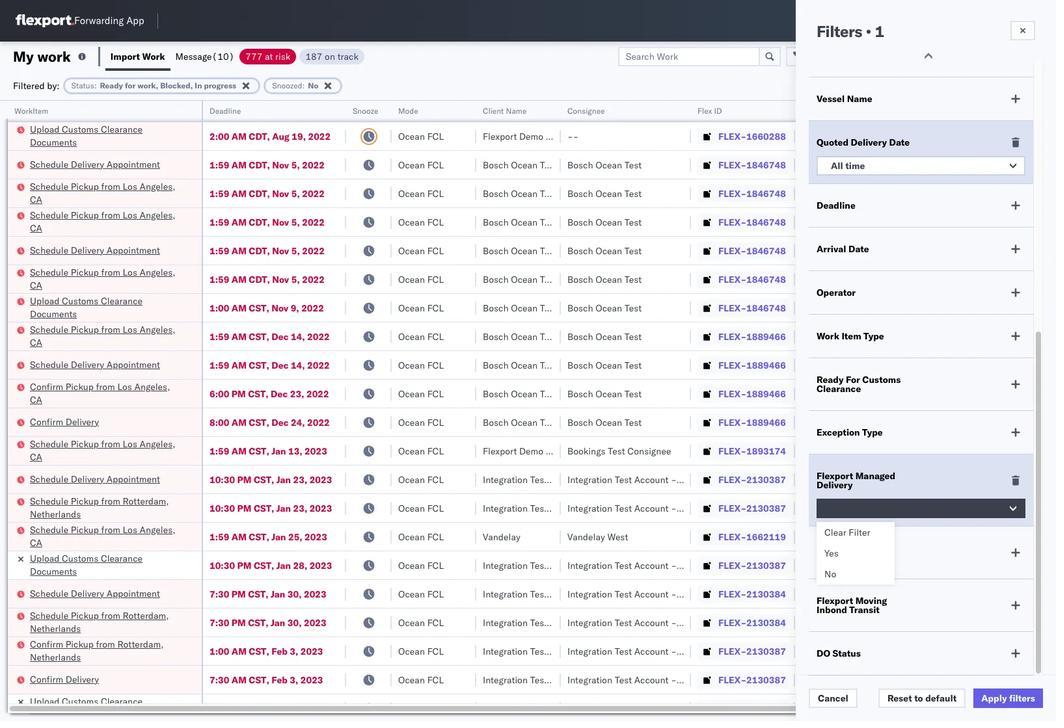 Task type: vqa. For each thing, say whether or not it's contained in the screenshot.


Task type: locate. For each thing, give the bounding box(es) containing it.
progress
[[204, 80, 236, 90]]

to
[[915, 693, 924, 705]]

0 vertical spatial 7:30 pm cst, jan 30, 2023
[[210, 589, 327, 601]]

1 vertical spatial 7:30 pm cst, jan 30, 2023
[[210, 617, 327, 629]]

upload customs clearance documents for 4th upload customs clearance documents link from the bottom of the page
[[30, 123, 143, 148]]

flex-1846748 for 2nd schedule delivery appointment link from the top of the page
[[719, 245, 786, 257]]

cst, down 1:59 am cst, jan 13, 2023
[[254, 474, 274, 486]]

2023 right the 4,
[[300, 703, 323, 715]]

6 hlxu6269489, from the top
[[871, 302, 938, 314]]

confirm delivery button
[[30, 416, 99, 430], [30, 673, 99, 688]]

gvcu5265864 down abcd1234560
[[802, 560, 866, 572]]

0 vertical spatial feb
[[272, 646, 288, 658]]

10:30 down 1:59 am cst, jan 25, 2023
[[210, 560, 235, 572]]

customs
[[62, 123, 98, 135], [62, 295, 98, 307], [863, 374, 901, 386], [817, 552, 855, 564], [62, 553, 98, 565], [62, 696, 98, 708]]

4 flex- from the top
[[719, 216, 747, 228]]

forwarding app link
[[16, 14, 144, 27]]

0 vertical spatial demo
[[519, 131, 544, 142]]

jan up 25,
[[277, 503, 291, 515]]

cst, for sixth schedule pickup from los angeles, ca link
[[249, 532, 269, 543]]

5 5, from the top
[[291, 274, 300, 285]]

1:59 am cst, dec 14, 2022
[[210, 331, 330, 343], [210, 360, 330, 371]]

0 vertical spatial flex-2130384
[[719, 589, 786, 601]]

6 1:59 from the top
[[210, 331, 229, 343]]

2 schedule pickup from rotterdam, netherlands from the top
[[30, 610, 169, 635]]

rotterdam,
[[123, 496, 169, 507], [123, 610, 169, 622], [117, 639, 164, 651]]

work,
[[138, 80, 158, 90]]

confirm
[[30, 381, 63, 393], [30, 416, 63, 428], [30, 639, 63, 651], [30, 674, 63, 686]]

3 confirm from the top
[[30, 639, 63, 651]]

4 lagerfeld from the top
[[698, 589, 737, 601]]

ca for confirm pickup from los angeles, ca link
[[30, 394, 42, 406]]

2 2130387 from the top
[[747, 503, 786, 515]]

1 ca from the top
[[30, 194, 42, 205]]

1 1889466 from the top
[[747, 331, 786, 343]]

2 schedule delivery appointment link from the top
[[30, 244, 160, 257]]

upload
[[30, 123, 60, 135], [30, 295, 60, 307], [30, 553, 60, 565], [30, 696, 60, 708]]

1 horizontal spatial vandelay
[[568, 532, 605, 543]]

5 hlxu8034992 from the top
[[940, 273, 1004, 285]]

deadline inside button
[[210, 106, 241, 116]]

0 vertical spatial zimu3048342
[[887, 589, 949, 601]]

4 7:30 from the top
[[210, 703, 229, 715]]

2 14, from the top
[[291, 360, 305, 371]]

zimu3048342
[[887, 589, 949, 601], [887, 617, 949, 629], [887, 703, 949, 715]]

schedule for fourth schedule pickup from los angeles, ca link from the bottom of the page
[[30, 267, 68, 278]]

fcl for fourth schedule pickup from los angeles, ca link from the bottom of the page
[[427, 274, 444, 285]]

cst, for schedule delivery appointment link associated with maeu9408431
[[254, 474, 274, 486]]

cst, up 8:00 am cst, dec 24, 2022
[[248, 388, 269, 400]]

0 vertical spatial 23,
[[290, 388, 304, 400]]

lhuu7894563, down for
[[802, 388, 869, 400]]

type right exception
[[863, 427, 883, 439]]

3, up 7:30 am cst, feb 3, 2023
[[290, 646, 298, 658]]

managed
[[856, 471, 896, 482]]

2023 for schedule pickup from rotterdam, netherlands link for 10:30
[[310, 503, 332, 515]]

10:30 pm cst, jan 23, 2023 down 1:59 am cst, jan 13, 2023
[[210, 474, 332, 486]]

10:30 down 1:59 am cst, jan 13, 2023
[[210, 474, 235, 486]]

1:59 am cst, dec 14, 2022 down 1:00 am cst, nov 9, 2022
[[210, 331, 330, 343]]

from inside "confirm pickup from los angeles, ca"
[[96, 381, 115, 393]]

resize handle column header for mode
[[461, 101, 477, 722]]

1 vertical spatial 14,
[[291, 360, 305, 371]]

upload customs clearance documents link
[[30, 123, 185, 149], [30, 295, 185, 321], [30, 552, 185, 578], [30, 696, 185, 722]]

lhuu7894563, up for
[[802, 359, 869, 371]]

ca inside "confirm pickup from los angeles, ca"
[[30, 394, 42, 406]]

7 integration test account - karl lagerfeld from the top
[[568, 675, 737, 686]]

operator
[[817, 287, 856, 299]]

schedule pickup from los angeles, ca for third schedule pickup from los angeles, ca link from the bottom
[[30, 324, 175, 349]]

3 appointment from the top
[[107, 359, 160, 371]]

1 maeu9408431 from the top
[[887, 474, 953, 486]]

1:59 for fourth schedule pickup from los angeles, ca link from the bottom of the page
[[210, 274, 229, 285]]

appointment for abcdefg78456546
[[107, 359, 160, 371]]

maeu9736123
[[887, 446, 953, 457]]

all time button
[[817, 156, 1026, 176]]

0 vertical spatial type
[[864, 331, 885, 342]]

1 vertical spatial import
[[856, 543, 885, 555]]

0 vertical spatial 14,
[[291, 331, 305, 343]]

1 vertical spatial schedule pickup from rotterdam, netherlands link
[[30, 610, 185, 636]]

5 flex-2130387 from the top
[[719, 675, 786, 686]]

1 horizontal spatial ready
[[817, 374, 844, 386]]

1889466 for schedule delivery appointment
[[747, 360, 786, 371]]

abcdefg78456546 for schedule pickup from los angeles, ca
[[887, 331, 974, 343]]

confirm delivery link down confirm pickup from rotterdam, netherlands in the left bottom of the page
[[30, 673, 99, 686]]

flex-1846748 button
[[698, 156, 789, 174], [698, 156, 789, 174], [698, 185, 789, 203], [698, 185, 789, 203], [698, 213, 789, 231], [698, 213, 789, 231], [698, 242, 789, 260], [698, 242, 789, 260], [698, 270, 789, 289], [698, 270, 789, 289], [698, 299, 789, 317], [698, 299, 789, 317]]

3, up the 4,
[[290, 675, 298, 686]]

2 confirm delivery button from the top
[[30, 673, 99, 688]]

0 horizontal spatial work
[[142, 50, 165, 62]]

flexport demo consignee
[[483, 131, 590, 142], [483, 446, 590, 457]]

4 integration from the top
[[568, 589, 613, 601]]

1:59 for 2nd schedule pickup from los angeles, ca link from the top
[[210, 216, 229, 228]]

cst, up 7:30 am cst, feb 3, 2023
[[249, 646, 269, 658]]

1:59 am cst, dec 14, 2022 up 6:00 pm cst, dec 23, 2022
[[210, 360, 330, 371]]

resize handle column header
[[186, 101, 202, 722], [331, 101, 346, 722], [376, 101, 392, 722], [461, 101, 477, 722], [546, 101, 561, 722], [676, 101, 691, 722], [780, 101, 796, 722], [865, 101, 880, 722], [1023, 101, 1039, 722], [1027, 101, 1043, 722]]

schedule pickup from rotterdam, netherlands button
[[30, 495, 185, 522], [30, 610, 185, 637]]

3 flex- from the top
[[719, 188, 747, 200]]

9 am from the top
[[232, 360, 247, 371]]

demo
[[519, 131, 544, 142], [519, 446, 544, 457]]

feb for 7:30 am cst, feb 3, 2023
[[272, 675, 288, 686]]

2 appointment from the top
[[107, 244, 160, 256]]

date up "all time" button
[[890, 137, 910, 148]]

schedule pickup from los angeles, ca for sixth schedule pickup from los angeles, ca link
[[30, 524, 175, 549]]

0 horizontal spatial :
[[94, 80, 97, 90]]

1 lhuu7894563, from the top
[[802, 331, 869, 342]]

cst, left 9,
[[249, 302, 269, 314]]

bosch
[[483, 159, 509, 171], [568, 159, 593, 171], [483, 188, 509, 200], [568, 188, 593, 200], [483, 216, 509, 228], [568, 216, 593, 228], [483, 245, 509, 257], [568, 245, 593, 257], [483, 274, 509, 285], [568, 274, 593, 285], [483, 302, 509, 314], [568, 302, 593, 314], [483, 331, 509, 343], [568, 331, 593, 343], [483, 360, 509, 371], [568, 360, 593, 371], [483, 388, 509, 400], [568, 388, 593, 400], [483, 417, 509, 429], [568, 417, 593, 429]]

1 vertical spatial deadline
[[817, 200, 856, 212]]

los inside "confirm pickup from los angeles, ca"
[[117, 381, 132, 393]]

do
[[817, 648, 831, 660]]

jan up 1:00 am cst, feb 3, 2023
[[271, 617, 285, 629]]

5 schedule delivery appointment button from the top
[[30, 588, 160, 602]]

confirm inside "confirm pickup from los angeles, ca"
[[30, 381, 63, 393]]

11 ocean fcl from the top
[[398, 417, 444, 429]]

jan left 25,
[[272, 532, 286, 543]]

777 at risk
[[246, 50, 291, 62]]

1 vertical spatial 1:00
[[210, 646, 229, 658]]

1 horizontal spatial import
[[856, 543, 885, 555]]

work inside import work button
[[142, 50, 165, 62]]

10 fcl from the top
[[427, 388, 444, 400]]

2 nyku9743990 from the top
[[802, 617, 866, 629]]

deadline down all
[[817, 200, 856, 212]]

1 1846748 from the top
[[747, 159, 786, 171]]

confirm pickup from los angeles, ca
[[30, 381, 170, 406]]

maeu9408431 up moving
[[887, 560, 953, 572]]

pickup for fourth schedule pickup from los angeles, ca link from the bottom of the page
[[71, 267, 99, 278]]

1 vertical spatial confirm delivery button
[[30, 673, 99, 688]]

0 vertical spatial status
[[71, 80, 94, 90]]

2023 up 1:59 am cst, jan 25, 2023
[[310, 503, 332, 515]]

nyku9743990 down inbond
[[802, 617, 866, 629]]

4 schedule pickup from los angeles, ca link from the top
[[30, 323, 185, 349]]

cst, for the confirm pickup from rotterdam, netherlands link
[[249, 646, 269, 658]]

3 ceau7522281, from the top
[[802, 216, 869, 228]]

1662119
[[747, 532, 786, 543]]

pickup for schedule pickup from rotterdam, netherlands link for 10:30
[[71, 496, 99, 507]]

gvcu5265864 down msdu7304509
[[802, 474, 866, 486]]

apply filters
[[982, 693, 1036, 705]]

1 vertical spatial 2130384
[[747, 617, 786, 629]]

pickup for 2nd schedule pickup from los angeles, ca link from the top
[[71, 209, 99, 221]]

1889466 for confirm pickup from los angeles, ca
[[747, 388, 786, 400]]

rotterdam, inside confirm pickup from rotterdam, netherlands
[[117, 639, 164, 651]]

maeu9408431 down managed at the bottom of the page
[[887, 503, 953, 515]]

0 horizontal spatial vandelay
[[483, 532, 521, 543]]

2 vertical spatial 23,
[[293, 503, 307, 515]]

schedule for 1st schedule pickup from los angeles, ca link from the top
[[30, 181, 68, 192]]

3 flex-2130384 from the top
[[719, 703, 786, 715]]

schedule pickup from los angeles, ca
[[30, 181, 175, 205], [30, 209, 175, 234], [30, 267, 175, 291], [30, 324, 175, 349], [30, 438, 175, 463], [30, 524, 175, 549]]

confirm inside confirm pickup from rotterdam, netherlands
[[30, 639, 63, 651]]

3 lhuu7894563, uetu5238478 from the top
[[802, 388, 935, 400]]

confirm delivery for 7:30 am cst, feb 3, 2023
[[30, 674, 99, 686]]

1 horizontal spatial name
[[847, 93, 873, 105]]

name right client
[[506, 106, 527, 116]]

clear
[[825, 527, 847, 539]]

work left item
[[817, 331, 840, 342]]

filtered
[[13, 80, 45, 91]]

no right snoozed
[[308, 80, 319, 90]]

4 appointment from the top
[[107, 474, 160, 485]]

1 vertical spatial abcdefg78456546
[[887, 360, 974, 371]]

1 vertical spatial 10:30
[[210, 503, 235, 515]]

netherlands inside confirm pickup from rotterdam, netherlands
[[30, 652, 81, 664]]

ocean fcl
[[398, 131, 444, 142], [398, 159, 444, 171], [398, 188, 444, 200], [398, 216, 444, 228], [398, 245, 444, 257], [398, 274, 444, 285], [398, 302, 444, 314], [398, 331, 444, 343], [398, 360, 444, 371], [398, 388, 444, 400], [398, 417, 444, 429], [398, 446, 444, 457], [398, 474, 444, 486], [398, 503, 444, 515], [398, 532, 444, 543], [398, 560, 444, 572], [398, 589, 444, 601], [398, 617, 444, 629], [398, 646, 444, 658], [398, 675, 444, 686], [398, 703, 444, 715]]

4 flex-2130387 from the top
[[719, 646, 786, 658]]

angeles, inside "confirm pickup from los angeles, ca"
[[134, 381, 170, 393]]

filter
[[849, 527, 871, 539]]

import
[[111, 50, 140, 62], [856, 543, 885, 555]]

2 1846748 from the top
[[747, 188, 786, 200]]

reset to default button
[[879, 689, 966, 709]]

1 horizontal spatial date
[[890, 137, 910, 148]]

confirm for 7:30
[[30, 674, 63, 686]]

clearance for third upload customs clearance documents link
[[101, 553, 143, 565]]

0 vertical spatial confirm delivery button
[[30, 416, 99, 430]]

10 am from the top
[[232, 417, 247, 429]]

1 10:30 pm cst, jan 23, 2023 from the top
[[210, 474, 332, 486]]

schedule pickup from los angeles, ca link
[[30, 180, 185, 206], [30, 209, 185, 235], [30, 266, 185, 292], [30, 323, 185, 349], [30, 438, 185, 464], [30, 524, 185, 550]]

1 vertical spatial schedule pickup from rotterdam, netherlands
[[30, 610, 169, 635]]

import inside flexport import customs
[[856, 543, 885, 555]]

pickup for sixth schedule pickup from los angeles, ca link
[[71, 524, 99, 536]]

schedule pickup from rotterdam, netherlands link
[[30, 495, 185, 521], [30, 610, 185, 636]]

import up for
[[111, 50, 140, 62]]

schedule pickup from los angeles, ca for fourth schedule pickup from los angeles, ca link from the bottom of the page
[[30, 267, 175, 291]]

2 vertical spatial feb
[[271, 703, 287, 715]]

1 horizontal spatial no
[[825, 569, 837, 581]]

flex-1662119 button
[[698, 528, 789, 547], [698, 528, 789, 547]]

lhuu7894563, for confirm delivery
[[802, 417, 869, 428]]

message (10)
[[175, 50, 235, 62]]

10:30 pm cst, jan 28, 2023
[[210, 560, 332, 572]]

20 ocean fcl from the top
[[398, 675, 444, 686]]

status right do
[[833, 648, 861, 660]]

pickup for the confirm pickup from rotterdam, netherlands link
[[66, 639, 94, 651]]

1889466
[[747, 331, 786, 343], [747, 360, 786, 371], [747, 388, 786, 400], [747, 417, 786, 429]]

1 vertical spatial flex-2130384
[[719, 617, 786, 629]]

1:59 for schedule delivery appointment link related to test123456
[[210, 159, 229, 171]]

cst, up 1:59 am cst, jan 25, 2023
[[254, 503, 274, 515]]

1 schedule from the top
[[30, 159, 68, 170]]

flexport. image
[[16, 14, 74, 27]]

0 horizontal spatial date
[[849, 243, 870, 255]]

1 vertical spatial work
[[817, 331, 840, 342]]

2 flexport demo consignee from the top
[[483, 446, 590, 457]]

18 flex- from the top
[[719, 617, 747, 629]]

pm down 10:30 pm cst, jan 28, 2023
[[232, 589, 246, 601]]

18 fcl from the top
[[427, 617, 444, 629]]

1 upload customs clearance documents button from the top
[[30, 123, 185, 150]]

1 vertical spatial zimu3048342
[[887, 617, 949, 629]]

demo left bookings
[[519, 446, 544, 457]]

by:
[[47, 80, 60, 91]]

2023 for schedule delivery appointment link associated with maeu9408431
[[310, 474, 332, 486]]

2 lhuu7894563, from the top
[[802, 359, 869, 371]]

uetu5238478 for schedule pickup from los angeles, ca
[[872, 331, 935, 342]]

flex-1662119
[[719, 532, 786, 543]]

1 vertical spatial feb
[[272, 675, 288, 686]]

1:59 am cst, dec 14, 2022 for schedule delivery appointment
[[210, 360, 330, 371]]

nyku9743990 up inbond
[[802, 589, 866, 600]]

no
[[308, 80, 319, 90], [825, 569, 837, 581]]

10 ocean fcl from the top
[[398, 388, 444, 400]]

2130387
[[747, 474, 786, 486], [747, 503, 786, 515], [747, 560, 786, 572], [747, 646, 786, 658], [747, 675, 786, 686]]

2 flex- from the top
[[719, 159, 747, 171]]

item
[[842, 331, 862, 342]]

abcdefg78456546
[[887, 331, 974, 343], [887, 360, 974, 371]]

2 schedule pickup from los angeles, ca link from the top
[[30, 209, 185, 235]]

filters
[[817, 21, 863, 41]]

confirm delivery link down "confirm pickup from los angeles, ca"
[[30, 416, 99, 429]]

8:00 am cst, dec 24, 2022
[[210, 417, 330, 429]]

0 vertical spatial rotterdam,
[[123, 496, 169, 507]]

maeu9408431 up to
[[887, 675, 953, 686]]

1846748
[[747, 159, 786, 171], [747, 188, 786, 200], [747, 216, 786, 228], [747, 245, 786, 257], [747, 274, 786, 285], [747, 302, 786, 314]]

1 vertical spatial --
[[887, 532, 898, 543]]

0 vertical spatial name
[[847, 93, 873, 105]]

0 vertical spatial 1:00
[[210, 302, 229, 314]]

1 vandelay from the left
[[483, 532, 521, 543]]

3 flex-2130387 from the top
[[719, 560, 786, 572]]

0 vertical spatial import
[[111, 50, 140, 62]]

1 schedule pickup from los angeles, ca from the top
[[30, 181, 175, 205]]

1 vertical spatial no
[[825, 569, 837, 581]]

vandelay for vandelay
[[483, 532, 521, 543]]

0 vertical spatial flexport demo consignee
[[483, 131, 590, 142]]

cst, up 1:59 am cst, jan 13, 2023
[[249, 417, 269, 429]]

: for snoozed
[[302, 80, 305, 90]]

2 1889466 from the top
[[747, 360, 786, 371]]

pickup inside confirm pickup from rotterdam, netherlands
[[66, 639, 94, 651]]

1 vertical spatial ready
[[817, 374, 844, 386]]

name for vessel name
[[847, 93, 873, 105]]

confirm delivery button down "confirm pickup from los angeles, ca"
[[30, 416, 99, 430]]

0 vertical spatial abcdefg78456546
[[887, 331, 974, 343]]

Search Shipments (/) text field
[[807, 11, 933, 31]]

gvcu5265864 up cancel
[[802, 674, 866, 686]]

6 flex- from the top
[[719, 274, 747, 285]]

1 horizontal spatial --
[[887, 532, 898, 543]]

14 ocean fcl from the top
[[398, 503, 444, 515]]

from inside confirm pickup from rotterdam, netherlands
[[96, 639, 115, 651]]

3 fcl from the top
[[427, 188, 444, 200]]

11 am from the top
[[232, 446, 247, 457]]

1 vertical spatial flexport demo consignee
[[483, 446, 590, 457]]

7:30 up 1:00 am cst, feb 3, 2023
[[210, 617, 229, 629]]

1 horizontal spatial status
[[833, 648, 861, 660]]

filters • 1
[[817, 21, 885, 41]]

nov for 3rd upload customs clearance documents link from the bottom of the page
[[272, 302, 289, 314]]

6 cdt, from the top
[[249, 274, 270, 285]]

2130384
[[747, 589, 786, 601], [747, 617, 786, 629], [747, 703, 786, 715]]

0 horizontal spatial deadline
[[210, 106, 241, 116]]

2 vertical spatial 10:30
[[210, 560, 235, 572]]

dec for schedule pickup from los angeles, ca
[[272, 331, 289, 343]]

cst, up 1:00 am cst, feb 3, 2023
[[248, 617, 269, 629]]

dec up 6:00 pm cst, dec 23, 2022
[[272, 360, 289, 371]]

3 uetu5238478 from the top
[[872, 388, 935, 400]]

maeu9408431 down maeu9736123
[[887, 474, 953, 486]]

0 horizontal spatial no
[[308, 80, 319, 90]]

schedule delivery appointment button for test123456
[[30, 158, 160, 172]]

flex- for schedule delivery appointment link associated with maeu9408431
[[719, 474, 747, 486]]

2023 up 7:30 am cst, feb 3, 2023
[[301, 646, 323, 658]]

abcd1234560
[[802, 531, 867, 543]]

resize handle column header for container numbers
[[865, 101, 880, 722]]

7:30 pm cst, jan 30, 2023 up 1:00 am cst, feb 3, 2023
[[210, 617, 327, 629]]

status up workitem button
[[71, 80, 94, 90]]

5 hlxu6269489, from the top
[[871, 273, 938, 285]]

2 maeu9408431 from the top
[[887, 503, 953, 515]]

0 vertical spatial 2130384
[[747, 589, 786, 601]]

schedule for schedule delivery appointment link related to test123456
[[30, 159, 68, 170]]

1893174
[[747, 446, 786, 457]]

1 vertical spatial confirm delivery link
[[30, 673, 99, 686]]

0 vertical spatial 10:30
[[210, 474, 235, 486]]

3 1846748 from the top
[[747, 216, 786, 228]]

list box containing clear filter
[[817, 523, 895, 585]]

0 vertical spatial schedule pickup from rotterdam, netherlands link
[[30, 495, 185, 521]]

0 vertical spatial deadline
[[210, 106, 241, 116]]

schedule delivery appointment
[[30, 159, 160, 170], [30, 244, 160, 256], [30, 359, 160, 371], [30, 474, 160, 485], [30, 588, 160, 600]]

2 vertical spatial netherlands
[[30, 652, 81, 664]]

1 vertical spatial netherlands
[[30, 623, 81, 635]]

lhuu7894563, up msdu7304509
[[802, 417, 869, 428]]

batch action
[[983, 50, 1040, 62]]

2 10:30 pm cst, jan 23, 2023 from the top
[[210, 503, 332, 515]]

type right item
[[864, 331, 885, 342]]

hlxu8034992 for schedule delivery appointment link related to test123456
[[940, 159, 1004, 171]]

no down yes
[[825, 569, 837, 581]]

demo down client name button
[[519, 131, 544, 142]]

hlxu6269489, for 1st schedule pickup from los angeles, ca link from the top
[[871, 187, 938, 199]]

2 vertical spatial nyku9743990
[[802, 703, 866, 715]]

confirm delivery down confirm pickup from rotterdam, netherlands in the left bottom of the page
[[30, 674, 99, 686]]

flex- for schedule delivery appointment link related to test123456
[[719, 159, 747, 171]]

gvcu5265864 for confirm delivery
[[802, 674, 866, 686]]

1:59 am cdt, nov 5, 2022
[[210, 159, 325, 171], [210, 188, 325, 200], [210, 216, 325, 228], [210, 245, 325, 257], [210, 274, 325, 285]]

2023 down 1:59 am cst, jan 13, 2023
[[310, 474, 332, 486]]

1 hlxu8034992 from the top
[[940, 159, 1004, 171]]

4 cdt, from the top
[[249, 216, 270, 228]]

import work button
[[105, 42, 170, 71]]

fcl for 2nd schedule delivery appointment link from the top of the page
[[427, 245, 444, 257]]

customs for third upload customs clearance documents link
[[62, 553, 98, 565]]

6 karl from the top
[[679, 646, 696, 658]]

1 vertical spatial 30,
[[288, 617, 302, 629]]

integration
[[568, 474, 613, 486], [568, 503, 613, 515], [568, 560, 613, 572], [568, 589, 613, 601], [568, 617, 613, 629], [568, 646, 613, 658], [568, 675, 613, 686], [568, 703, 613, 715]]

7:30 up 7:30 pm cst, feb 4, 2023
[[210, 675, 229, 686]]

confirm delivery down "confirm pickup from los angeles, ca"
[[30, 416, 99, 428]]

jan down 13,
[[277, 474, 291, 486]]

confirm delivery button down confirm pickup from rotterdam, netherlands in the left bottom of the page
[[30, 673, 99, 688]]

work up status : ready for work, blocked, in progress
[[142, 50, 165, 62]]

5 resize handle column header from the left
[[546, 101, 561, 722]]

7:30 am cst, feb 3, 2023
[[210, 675, 323, 686]]

1 2130384 from the top
[[747, 589, 786, 601]]

bosch ocean test
[[483, 159, 557, 171], [568, 159, 642, 171], [483, 188, 557, 200], [568, 188, 642, 200], [483, 216, 557, 228], [568, 216, 642, 228], [483, 245, 557, 257], [568, 245, 642, 257], [483, 274, 557, 285], [568, 274, 642, 285], [483, 302, 557, 314], [568, 302, 642, 314], [483, 331, 557, 343], [568, 331, 642, 343], [483, 360, 557, 371], [568, 360, 642, 371], [483, 388, 557, 400], [568, 388, 642, 400], [483, 417, 557, 429], [568, 417, 642, 429]]

0 vertical spatial ready
[[100, 80, 123, 90]]

jan left 28,
[[277, 560, 291, 572]]

flex-1889466 for confirm delivery
[[719, 417, 786, 429]]

7:30 pm cst, feb 4, 2023
[[210, 703, 323, 715]]

2 flex-2130387 from the top
[[719, 503, 786, 515]]

dec up 8:00 am cst, dec 24, 2022
[[271, 388, 288, 400]]

23, down 13,
[[293, 474, 307, 486]]

1 horizontal spatial :
[[302, 80, 305, 90]]

pm down 1:59 am cst, jan 13, 2023
[[237, 474, 252, 486]]

7 am from the top
[[232, 302, 247, 314]]

1 vertical spatial demo
[[519, 446, 544, 457]]

1 netherlands from the top
[[30, 509, 81, 520]]

0 vertical spatial netherlands
[[30, 509, 81, 520]]

23, up 25,
[[293, 503, 307, 515]]

schedule for third schedule pickup from los angeles, ca link from the bottom
[[30, 324, 68, 336]]

ca for sixth schedule pickup from los angeles, ca link
[[30, 537, 42, 549]]

schedule for schedule delivery appointment link associated with maeu9408431
[[30, 474, 68, 485]]

type
[[864, 331, 885, 342], [863, 427, 883, 439]]

4 upload customs clearance documents from the top
[[30, 696, 143, 721]]

14, down 9,
[[291, 331, 305, 343]]

2 flex-2130384 from the top
[[719, 617, 786, 629]]

cancel button
[[809, 689, 858, 709]]

8 resize handle column header from the left
[[865, 101, 880, 722]]

consignee
[[568, 106, 605, 116], [546, 131, 590, 142], [546, 446, 590, 457], [628, 446, 671, 457]]

1 vertical spatial 1:59 am cst, dec 14, 2022
[[210, 360, 330, 371]]

hlxu8034992 for 3rd upload customs clearance documents link from the bottom of the page
[[940, 302, 1004, 314]]

7:30 pm cst, jan 30, 2023 down 10:30 pm cst, jan 28, 2023
[[210, 589, 327, 601]]

2023 down 1:00 am cst, feb 3, 2023
[[301, 675, 323, 686]]

0 vertical spatial 30,
[[288, 589, 302, 601]]

nyku9743990 down do status
[[802, 703, 866, 715]]

0 vertical spatial confirm delivery link
[[30, 416, 99, 429]]

jan for sixth schedule pickup from los angeles, ca link
[[272, 532, 286, 543]]

jan
[[272, 446, 286, 457], [277, 474, 291, 486], [277, 503, 291, 515], [272, 532, 286, 543], [277, 560, 291, 572], [271, 589, 285, 601], [271, 617, 285, 629]]

lhuu7894563, down operator
[[802, 331, 869, 342]]

gvcu5265864 for schedule pickup from rotterdam, netherlands
[[802, 503, 866, 514]]

1:00
[[210, 302, 229, 314], [210, 646, 229, 658]]

0 vertical spatial nyku9743990
[[802, 589, 866, 600]]

dec down 1:00 am cst, nov 9, 2022
[[272, 331, 289, 343]]

0 vertical spatial schedule pickup from rotterdam, netherlands button
[[30, 495, 185, 522]]

flex-2130384
[[719, 589, 786, 601], [719, 617, 786, 629], [719, 703, 786, 715]]

cst, up 10:30 pm cst, jan 28, 2023
[[249, 532, 269, 543]]

1889466 for schedule pickup from los angeles, ca
[[747, 331, 786, 343]]

gvcu5265864 up clear
[[802, 503, 866, 514]]

2 vertical spatial rotterdam,
[[117, 639, 164, 651]]

apply
[[982, 693, 1007, 705]]

flexport
[[483, 131, 517, 142], [483, 446, 517, 457], [817, 471, 854, 482], [817, 543, 854, 555], [817, 596, 854, 607]]

uetu5238478 for confirm delivery
[[872, 417, 935, 428]]

1 : from the left
[[94, 80, 97, 90]]

pm down 7:30 am cst, feb 3, 2023
[[232, 703, 246, 715]]

flex-1889466
[[719, 331, 786, 343], [719, 360, 786, 371], [719, 388, 786, 400], [719, 417, 786, 429]]

0 vertical spatial upload customs clearance documents button
[[30, 123, 185, 150]]

delivery inside flexport managed delivery
[[817, 480, 853, 492]]

date
[[890, 137, 910, 148], [849, 243, 870, 255]]

pickup inside "confirm pickup from los angeles, ca"
[[66, 381, 94, 393]]

schedule for abcdefg78456546 schedule delivery appointment link
[[30, 359, 68, 371]]

0 horizontal spatial name
[[506, 106, 527, 116]]

187
[[306, 50, 323, 62]]

2 confirm delivery from the top
[[30, 674, 99, 686]]

2 vertical spatial 2130384
[[747, 703, 786, 715]]

6 ca from the top
[[30, 451, 42, 463]]

consignee inside button
[[568, 106, 605, 116]]

date right 'arrival' at the top of page
[[849, 243, 870, 255]]

0 horizontal spatial import
[[111, 50, 140, 62]]

container numbers
[[802, 101, 837, 121]]

777
[[246, 50, 263, 62]]

1:59 for 5th schedule pickup from los angeles, ca link from the top
[[210, 446, 229, 457]]

7:30 down 7:30 am cst, feb 3, 2023
[[210, 703, 229, 715]]

bookings test consignee
[[568, 446, 671, 457]]

14, up 6:00 pm cst, dec 23, 2022
[[291, 360, 305, 371]]

8 lagerfeld from the top
[[698, 703, 737, 715]]

1 fcl from the top
[[427, 131, 444, 142]]

cdt, for 1st schedule pickup from los angeles, ca link from the top
[[249, 188, 270, 200]]

0 vertical spatial schedule pickup from rotterdam, netherlands
[[30, 496, 169, 520]]

0 vertical spatial 1:59 am cst, dec 14, 2022
[[210, 331, 330, 343]]

flex-1846748 for schedule delivery appointment link related to test123456
[[719, 159, 786, 171]]

hlxu8034992
[[940, 159, 1004, 171], [940, 187, 1004, 199], [940, 216, 1004, 228], [940, 245, 1004, 257], [940, 273, 1004, 285], [940, 302, 1004, 314]]

30, down 28,
[[288, 589, 302, 601]]

maeu9408431 for schedule delivery appointment
[[887, 474, 953, 486]]

upload customs clearance documents for first upload customs clearance documents link from the bottom
[[30, 696, 143, 721]]

schedule pickup from rotterdam, netherlands link for 7:30
[[30, 610, 185, 636]]

gvcu5265864 down inbond
[[802, 646, 866, 658]]

flexport inside flexport managed delivery
[[817, 471, 854, 482]]

2 schedule from the top
[[30, 181, 68, 192]]

0 horizontal spatial --
[[568, 131, 579, 142]]

schedule for 1st schedule delivery appointment link from the bottom of the page
[[30, 588, 68, 600]]

1 vertical spatial rotterdam,
[[123, 610, 169, 622]]

24,
[[291, 417, 305, 429]]

cst, for 7:30's confirm delivery link
[[249, 675, 269, 686]]

2 schedule pickup from los angeles, ca button from the top
[[30, 209, 185, 236]]

1 vertical spatial confirm delivery
[[30, 674, 99, 686]]

30, up 1:00 am cst, feb 3, 2023
[[288, 617, 302, 629]]

resize handle column header for consignee
[[676, 101, 691, 722]]

caiu7969337
[[802, 130, 863, 142]]

appointment for maeu9408431
[[107, 474, 160, 485]]

1 vertical spatial schedule pickup from rotterdam, netherlands button
[[30, 610, 185, 637]]

0 vertical spatial 10:30 pm cst, jan 23, 2023
[[210, 474, 332, 486]]

flex-1846748 for 2nd schedule pickup from los angeles, ca link from the top
[[719, 216, 786, 228]]

flexport managed delivery
[[817, 471, 896, 492]]

1:59 for 2nd schedule delivery appointment link from the top of the page
[[210, 245, 229, 257]]

feb up 7:30 am cst, feb 3, 2023
[[272, 646, 288, 658]]

deadline up 2:00 on the top
[[210, 106, 241, 116]]

import inside button
[[111, 50, 140, 62]]

import down filter
[[856, 543, 885, 555]]

cst, down 10:30 pm cst, jan 28, 2023
[[248, 589, 269, 601]]

list box
[[817, 523, 895, 585]]

feb down 1:00 am cst, feb 3, 2023
[[272, 675, 288, 686]]

cst, up 7:30 pm cst, feb 4, 2023
[[249, 675, 269, 686]]

pickup for schedule pickup from rotterdam, netherlands link for 7:30
[[71, 610, 99, 622]]

0 vertical spatial confirm delivery
[[30, 416, 99, 428]]

2 abcdefg78456546 from the top
[[887, 360, 974, 371]]

1 horizontal spatial work
[[817, 331, 840, 342]]

1:59 for abcdefg78456546 schedule delivery appointment link
[[210, 360, 229, 371]]

gvcu5265864 for confirm pickup from rotterdam, netherlands
[[802, 646, 866, 658]]

2 flex-1889466 from the top
[[719, 360, 786, 371]]

7 resize handle column header from the left
[[780, 101, 796, 722]]

rotterdam, for 7:30 pm cst, jan 30, 2023
[[123, 610, 169, 622]]

2 vertical spatial zimu3048342
[[887, 703, 949, 715]]

pickup for confirm pickup from los angeles, ca link
[[66, 381, 94, 393]]

3 1:59 am cdt, nov 5, 2022 from the top
[[210, 216, 325, 228]]

flex-1893174 button
[[698, 442, 789, 461], [698, 442, 789, 461]]

schedule delivery appointment button for abcdefg78456546
[[30, 358, 160, 373]]

name inside button
[[506, 106, 527, 116]]

maeu9408431
[[887, 474, 953, 486], [887, 503, 953, 515], [887, 560, 953, 572], [887, 675, 953, 686]]

1 vertical spatial nyku9743990
[[802, 617, 866, 629]]

cst, down 8:00 am cst, dec 24, 2022
[[249, 446, 269, 457]]

cdt, for schedule delivery appointment link related to test123456
[[249, 159, 270, 171]]

cst, for schedule pickup from rotterdam, netherlands link for 10:30
[[254, 503, 274, 515]]

-- down the consignee button
[[568, 131, 579, 142]]

feb left the 4,
[[271, 703, 287, 715]]

1 vertical spatial upload customs clearance documents button
[[30, 295, 185, 322]]

•
[[866, 21, 872, 41]]

2 vertical spatial flex-2130384
[[719, 703, 786, 715]]

23, up '24,'
[[290, 388, 304, 400]]

clearance inside ready for customs clearance
[[817, 383, 861, 395]]

0 vertical spatial work
[[142, 50, 165, 62]]

vessel name
[[817, 93, 873, 105]]

1 vertical spatial name
[[506, 106, 527, 116]]

2023 up 1:00 am cst, feb 3, 2023
[[304, 617, 327, 629]]

forwarding
[[74, 15, 124, 27]]

hlxu6269489, for 2nd schedule delivery appointment link from the top of the page
[[871, 245, 938, 257]]

jan left 13,
[[272, 446, 286, 457]]

12 fcl from the top
[[427, 446, 444, 457]]

1 vertical spatial 10:30 pm cst, jan 23, 2023
[[210, 503, 332, 515]]

cst, up 6:00 pm cst, dec 23, 2022
[[249, 360, 269, 371]]

schedule for 2nd schedule pickup from los angeles, ca link from the top
[[30, 209, 68, 221]]

0 vertical spatial 3,
[[290, 646, 298, 658]]

2 : from the left
[[302, 80, 305, 90]]

3 5, from the top
[[291, 216, 300, 228]]



Task type: describe. For each thing, give the bounding box(es) containing it.
8 account from the top
[[635, 703, 669, 715]]

mode button
[[392, 104, 464, 117]]

schedule delivery appointment button for maeu9408431
[[30, 473, 160, 487]]

no inside list box
[[825, 569, 837, 581]]

1660288
[[747, 131, 786, 142]]

3 schedule pickup from los angeles, ca link from the top
[[30, 266, 185, 292]]

1:59 for 1st schedule pickup from los angeles, ca link from the top
[[210, 188, 229, 200]]

1 documents from the top
[[30, 136, 77, 148]]

6 am from the top
[[232, 274, 247, 285]]

schedule for 5th schedule pickup from los angeles, ca link from the top
[[30, 438, 68, 450]]

4 1:59 am cdt, nov 5, 2022 from the top
[[210, 245, 325, 257]]

confirm pickup from los angeles, ca button
[[30, 381, 185, 408]]

demo for -
[[519, 131, 544, 142]]

21 flex- from the top
[[719, 703, 747, 715]]

from for schedule pickup from rotterdam, netherlands link for 7:30
[[101, 610, 120, 622]]

hlxu6269489, for fourth schedule pickup from los angeles, ca link from the bottom of the page
[[871, 273, 938, 285]]

6 1846748 from the top
[[747, 302, 786, 314]]

ca for third schedule pickup from los angeles, ca link from the bottom
[[30, 337, 42, 349]]

flexport moving inbond transit
[[817, 596, 888, 617]]

5 test123456 from the top
[[887, 302, 942, 314]]

all time
[[831, 160, 865, 172]]

2 2130384 from the top
[[747, 617, 786, 629]]

1 30, from the top
[[288, 589, 302, 601]]

schedule delivery appointment for maeu9408431
[[30, 474, 160, 485]]

moving
[[856, 596, 888, 607]]

fcl for 1st schedule pickup from los angeles, ca link from the top
[[427, 188, 444, 200]]

import work
[[111, 50, 165, 62]]

2 ceau7522281, from the top
[[802, 187, 869, 199]]

6 lagerfeld from the top
[[698, 646, 737, 658]]

resize handle column header for deadline
[[331, 101, 346, 722]]

transit
[[850, 605, 880, 617]]

10:30 for schedule delivery appointment
[[210, 474, 235, 486]]

flex-1846748 for 3rd upload customs clearance documents link from the bottom of the page
[[719, 302, 786, 314]]

5 appointment from the top
[[107, 588, 160, 600]]

aug
[[272, 131, 290, 142]]

3 zimu3048342 from the top
[[887, 703, 949, 715]]

apply filters button
[[974, 689, 1044, 709]]

1 flex-2130384 from the top
[[719, 589, 786, 601]]

6 ceau7522281, from the top
[[802, 302, 869, 314]]

pm down 1:59 am cst, jan 25, 2023
[[237, 560, 252, 572]]

3 account from the top
[[635, 560, 669, 572]]

nov for 1st schedule pickup from los angeles, ca link from the top
[[272, 188, 289, 200]]

gvcu5265864 for schedule delivery appointment
[[802, 474, 866, 486]]

nov for schedule delivery appointment link related to test123456
[[272, 159, 289, 171]]

flexport import customs
[[817, 543, 885, 564]]

19 ocean fcl from the top
[[398, 646, 444, 658]]

reset
[[888, 693, 913, 705]]

msdu7304509
[[802, 445, 868, 457]]

3 upload customs clearance documents link from the top
[[30, 552, 185, 578]]

yes
[[825, 548, 839, 560]]

fcl for third schedule pickup from los angeles, ca link from the bottom
[[427, 331, 444, 343]]

for
[[125, 80, 136, 90]]

lhuu7894563, uetu5238478 for schedule pickup from los angeles, ca
[[802, 331, 935, 342]]

4 ceau7522281, from the top
[[802, 245, 869, 257]]

1 ceau7522281, hlxu6269489, hlxu8034992 from the top
[[802, 159, 1004, 171]]

confirm pickup from rotterdam, netherlands link
[[30, 638, 185, 664]]

8:00
[[210, 417, 229, 429]]

schedule delivery appointment link for test123456
[[30, 158, 160, 171]]

ceau7522281, hlxu6269489, hlxu8034992 for first schedule pickup from los angeles, ca button
[[802, 187, 1004, 199]]

0 vertical spatial date
[[890, 137, 910, 148]]

id
[[715, 106, 722, 116]]

from for sixth schedule pickup from los angeles, ca link
[[101, 524, 120, 536]]

cst, for schedule pickup from rotterdam, netherlands link for 7:30
[[248, 617, 269, 629]]

8 integration test account - karl lagerfeld from the top
[[568, 703, 737, 715]]

flex- for the confirm pickup from rotterdam, netherlands link
[[719, 646, 747, 658]]

5 schedule delivery appointment link from the top
[[30, 588, 160, 601]]

confirm pickup from los angeles, ca link
[[30, 381, 185, 407]]

jan down 10:30 pm cst, jan 28, 2023
[[271, 589, 285, 601]]

2 karl from the top
[[679, 503, 696, 515]]

ymluw236679313
[[887, 131, 970, 142]]

schedule pickup from los angeles, ca for 1st schedule pickup from los angeles, ca link from the top
[[30, 181, 175, 205]]

4 5, from the top
[[291, 245, 300, 257]]

1:00 am cst, nov 9, 2022
[[210, 302, 324, 314]]

upload customs clearance documents button for 2:00 am cdt, aug 19, 2022
[[30, 123, 185, 150]]

schedule delivery appointment link for abcdefg78456546
[[30, 358, 160, 371]]

9,
[[291, 302, 299, 314]]

14 am from the top
[[232, 675, 247, 686]]

cst, down 7:30 am cst, feb 3, 2023
[[248, 703, 269, 715]]

3 2130387 from the top
[[747, 560, 786, 572]]

flex-1889466 for schedule delivery appointment
[[719, 360, 786, 371]]

15 ocean fcl from the top
[[398, 532, 444, 543]]

2023 for 5th schedule pickup from los angeles, ca link from the top
[[305, 446, 327, 457]]

13,
[[288, 446, 303, 457]]

customs inside flexport import customs
[[817, 552, 855, 564]]

los for 5th schedule pickup from los angeles, ca button from the top of the page
[[123, 438, 137, 450]]

1 1:59 am cdt, nov 5, 2022 from the top
[[210, 159, 325, 171]]

3, for 1:00 am cst, feb 3, 2023
[[290, 646, 298, 658]]

3 nyku9743990 from the top
[[802, 703, 866, 715]]

21 fcl from the top
[[427, 703, 444, 715]]

10:30 pm cst, jan 23, 2023 for schedule pickup from rotterdam, netherlands
[[210, 503, 332, 515]]

5 karl from the top
[[679, 617, 696, 629]]

6 integration test account - karl lagerfeld from the top
[[568, 646, 737, 658]]

ceau7522281, hlxu6269489, hlxu8034992 for second schedule pickup from los angeles, ca button
[[802, 216, 1004, 228]]

1:59 am cst, jan 25, 2023
[[210, 532, 327, 543]]

1 vertical spatial 23,
[[293, 474, 307, 486]]

3 2130384 from the top
[[747, 703, 786, 715]]

my work
[[13, 47, 71, 65]]

flexport demo consignee for bookings
[[483, 446, 590, 457]]

0 horizontal spatial ready
[[100, 80, 123, 90]]

ready for customs clearance
[[817, 374, 901, 395]]

all
[[831, 160, 844, 172]]

consignee button
[[561, 104, 678, 117]]

confirm pickup from rotterdam, netherlands button
[[30, 638, 185, 666]]

1 lagerfeld from the top
[[698, 474, 737, 486]]

2 integration test account - karl lagerfeld from the top
[[568, 503, 737, 515]]

blocked,
[[160, 80, 193, 90]]

flex-1660288
[[719, 131, 786, 142]]

16 fcl from the top
[[427, 560, 444, 572]]

cst, for abcdefg78456546 schedule delivery appointment link
[[249, 360, 269, 371]]

flex id button
[[691, 104, 783, 117]]

fcl for schedule delivery appointment link associated with maeu9408431
[[427, 474, 444, 486]]

17 flex- from the top
[[719, 589, 747, 601]]

1 karl from the top
[[679, 474, 696, 486]]

14, for schedule delivery appointment
[[291, 360, 305, 371]]

on
[[325, 50, 335, 62]]

filters
[[1010, 693, 1036, 705]]

flexport inside flexport moving inbond transit
[[817, 596, 854, 607]]

clearance for first upload customs clearance documents link from the bottom
[[101, 696, 143, 708]]

4 integration test account - karl lagerfeld from the top
[[568, 589, 737, 601]]

4 upload customs clearance documents link from the top
[[30, 696, 185, 722]]

rotterdam, for 10:30 pm cst, jan 23, 2023
[[123, 496, 169, 507]]

20 fcl from the top
[[427, 675, 444, 686]]

1
[[875, 21, 885, 41]]

1 test123456 from the top
[[887, 159, 942, 171]]

abcdefg78456546 for schedule delivery appointment
[[887, 360, 974, 371]]

2 5, from the top
[[291, 188, 300, 200]]

2:00 am cdt, aug 19, 2022
[[210, 131, 331, 142]]

name for client name
[[506, 106, 527, 116]]

risk
[[275, 50, 291, 62]]

upload customs clearance documents for 3rd upload customs clearance documents link from the bottom of the page
[[30, 295, 143, 320]]

1 upload from the top
[[30, 123, 60, 135]]

cdt, for fourth schedule pickup from los angeles, ca link from the bottom of the page
[[249, 274, 270, 285]]

4 am from the top
[[232, 216, 247, 228]]

upload customs clearance documents for third upload customs clearance documents link
[[30, 553, 143, 578]]

5 schedule delivery appointment from the top
[[30, 588, 160, 600]]

pm up 1:00 am cst, feb 3, 2023
[[232, 617, 246, 629]]

vandelay for vandelay west
[[568, 532, 605, 543]]

time
[[846, 160, 865, 172]]

2 am from the top
[[232, 159, 247, 171]]

2 zimu3048342 from the top
[[887, 617, 949, 629]]

cst, down 1:59 am cst, jan 25, 2023
[[254, 560, 274, 572]]

3 schedule pickup from los angeles, ca button from the top
[[30, 266, 185, 293]]

19,
[[292, 131, 306, 142]]

1:59 am cst, dec 14, 2022 for schedule pickup from los angeles, ca
[[210, 331, 330, 343]]

schedule for sixth schedule pickup from los angeles, ca link
[[30, 524, 68, 536]]

10:30 pm cst, jan 23, 2023 for schedule delivery appointment
[[210, 474, 332, 486]]

6 schedule pickup from los angeles, ca link from the top
[[30, 524, 185, 550]]

10 resize handle column header from the left
[[1027, 101, 1043, 722]]

confirm delivery button for 7:30 am cst, feb 3, 2023
[[30, 673, 99, 688]]

cst, for 3rd upload customs clearance documents link from the bottom of the page
[[249, 302, 269, 314]]

2 upload from the top
[[30, 295, 60, 307]]

container
[[802, 101, 837, 111]]

1:59 am cdt, nov 5, 2022 for first schedule pickup from los angeles, ca button
[[210, 188, 325, 200]]

vessel
[[817, 93, 845, 105]]

confirm for 8:00
[[30, 416, 63, 428]]

fcl for abcdefg78456546 schedule delivery appointment link
[[427, 360, 444, 371]]

pm right 6:00
[[232, 388, 246, 400]]

6:00
[[210, 388, 229, 400]]

arrival date
[[817, 243, 870, 255]]

confirm for 1:00
[[30, 639, 63, 651]]

flex- for schedule pickup from rotterdam, netherlands link for 7:30
[[719, 617, 747, 629]]

in
[[195, 80, 202, 90]]

4,
[[289, 703, 298, 715]]

app
[[126, 15, 144, 27]]

schedule delivery appointment for abcdefg78456546
[[30, 359, 160, 371]]

1 account from the top
[[635, 474, 669, 486]]

17 ocean fcl from the top
[[398, 589, 444, 601]]

2 account from the top
[[635, 503, 669, 515]]

flex-2130387 for confirm pickup from rotterdam, netherlands
[[719, 646, 786, 658]]

arrival
[[817, 243, 847, 255]]

cdt, for 4th upload customs clearance documents link from the bottom of the page
[[249, 131, 270, 142]]

hlxu6269489, for schedule delivery appointment link related to test123456
[[871, 159, 938, 171]]

23, for rotterdam,
[[293, 503, 307, 515]]

workitem
[[14, 106, 48, 116]]

maeu9408431 for confirm delivery
[[887, 675, 953, 686]]

7 integration from the top
[[568, 675, 613, 686]]

client name button
[[477, 104, 548, 117]]

9 resize handle column header from the left
[[1023, 101, 1039, 722]]

5 schedule pickup from los angeles, ca link from the top
[[30, 438, 185, 464]]

5 am from the top
[[232, 245, 247, 257]]

3 karl from the top
[[679, 560, 696, 572]]

1:00 for 1:00 am cst, feb 3, 2023
[[210, 646, 229, 658]]

0 horizontal spatial status
[[71, 80, 94, 90]]

clear filter
[[825, 527, 871, 539]]

cancel
[[818, 693, 849, 705]]

quoted delivery date
[[817, 137, 910, 148]]

jan for schedule pickup from rotterdam, netherlands link for 10:30
[[277, 503, 291, 515]]

13 ocean fcl from the top
[[398, 474, 444, 486]]

2023 down 28,
[[304, 589, 327, 601]]

Search Work text field
[[618, 47, 760, 66]]

20 flex- from the top
[[719, 675, 747, 686]]

customs inside ready for customs clearance
[[863, 374, 901, 386]]

ca for fourth schedule pickup from los angeles, ca link from the bottom of the page
[[30, 280, 42, 291]]

4 1846748 from the top
[[747, 245, 786, 257]]

11 flex- from the top
[[719, 417, 747, 429]]

ready inside ready for customs clearance
[[817, 374, 844, 386]]

2023 right 28,
[[310, 560, 332, 572]]

for
[[846, 374, 861, 386]]

8 karl from the top
[[679, 703, 696, 715]]

5 integration test account - karl lagerfeld from the top
[[568, 617, 737, 629]]

1 upload customs clearance documents link from the top
[[30, 123, 185, 149]]

forwarding app
[[74, 15, 144, 27]]

2023 for schedule pickup from rotterdam, netherlands link for 7:30
[[304, 617, 327, 629]]

dec for schedule delivery appointment
[[272, 360, 289, 371]]

flex-2130387 for schedule delivery appointment
[[719, 474, 786, 486]]

2:00
[[210, 131, 229, 142]]

lhuu7894563, uetu5238478 for schedule delivery appointment
[[802, 359, 935, 371]]

5 ocean fcl from the top
[[398, 245, 444, 257]]

4 ceau7522281, hlxu6269489, hlxu8034992 from the top
[[802, 245, 1004, 257]]

flex- for 5th schedule pickup from los angeles, ca link from the top
[[719, 446, 747, 457]]

2 ocean fcl from the top
[[398, 159, 444, 171]]

dec for confirm pickup from los angeles, ca
[[271, 388, 288, 400]]

flex-2130387 for schedule pickup from rotterdam, netherlands
[[719, 503, 786, 515]]

status : ready for work, blocked, in progress
[[71, 80, 236, 90]]

my
[[13, 47, 34, 65]]

28,
[[293, 560, 307, 572]]

at
[[265, 50, 273, 62]]

1 horizontal spatial deadline
[[817, 200, 856, 212]]

6:00 pm cst, dec 23, 2022
[[210, 388, 329, 400]]

2 schedule delivery appointment button from the top
[[30, 244, 160, 258]]

2 upload customs clearance documents link from the top
[[30, 295, 185, 321]]

3 gvcu5265864 from the top
[[802, 560, 866, 572]]

0 vertical spatial --
[[568, 131, 579, 142]]

10:30 for schedule pickup from rotterdam, netherlands
[[210, 503, 235, 515]]

1 7:30 pm cst, jan 30, 2023 from the top
[[210, 589, 327, 601]]

1:59 am cst, jan 13, 2023
[[210, 446, 327, 457]]

default
[[926, 693, 957, 705]]

flex-1846748 for fourth schedule pickup from los angeles, ca link from the bottom of the page
[[719, 274, 786, 285]]

1 vertical spatial type
[[863, 427, 883, 439]]

netherlands for 7:30
[[30, 623, 81, 635]]

1 vertical spatial date
[[849, 243, 870, 255]]

batch action button
[[963, 47, 1048, 66]]

4 upload from the top
[[30, 696, 60, 708]]

hlxu6269489, for 3rd upload customs clearance documents link from the bottom of the page
[[871, 302, 938, 314]]

1 schedule pickup from los angeles, ca button from the top
[[30, 180, 185, 207]]

5 1846748 from the top
[[747, 274, 786, 285]]

4 ocean fcl from the top
[[398, 216, 444, 228]]

schedule pickup from rotterdam, netherlands for 7:30 pm cst, jan 30, 2023
[[30, 610, 169, 635]]

lhuu7894563, for confirm pickup from los angeles, ca
[[802, 388, 869, 400]]

deadline button
[[203, 104, 333, 117]]

1 vertical spatial status
[[833, 648, 861, 660]]

1 integration test account - karl lagerfeld from the top
[[568, 474, 737, 486]]

fcl for schedule delivery appointment link related to test123456
[[427, 159, 444, 171]]

mode
[[398, 106, 418, 116]]

lhuu7894563, for schedule delivery appointment
[[802, 359, 869, 371]]

3 ocean fcl from the top
[[398, 188, 444, 200]]

flex- for schedule pickup from rotterdam, netherlands link for 10:30
[[719, 503, 747, 515]]

flex- for 4th upload customs clearance documents link from the bottom of the page
[[719, 131, 747, 142]]

client name
[[483, 106, 527, 116]]

track
[[338, 50, 359, 62]]

2 integration from the top
[[568, 503, 613, 515]]

from for schedule pickup from rotterdam, netherlands link for 10:30
[[101, 496, 120, 507]]

message
[[175, 50, 212, 62]]

pm up 1:59 am cst, jan 25, 2023
[[237, 503, 252, 515]]

6 schedule pickup from los angeles, ca button from the top
[[30, 524, 185, 551]]

schedule for schedule pickup from rotterdam, netherlands link for 7:30
[[30, 610, 68, 622]]

cst, for third schedule pickup from los angeles, ca link from the bottom
[[249, 331, 269, 343]]

4 documents from the top
[[30, 709, 77, 721]]

flexport inside flexport import customs
[[817, 543, 854, 555]]

5 schedule pickup from los angeles, ca button from the top
[[30, 438, 185, 465]]

25,
[[288, 532, 303, 543]]

actions
[[1008, 106, 1035, 116]]

1 integration from the top
[[568, 474, 613, 486]]

3 upload from the top
[[30, 553, 60, 565]]

snoozed
[[272, 80, 302, 90]]

exception type
[[817, 427, 883, 439]]



